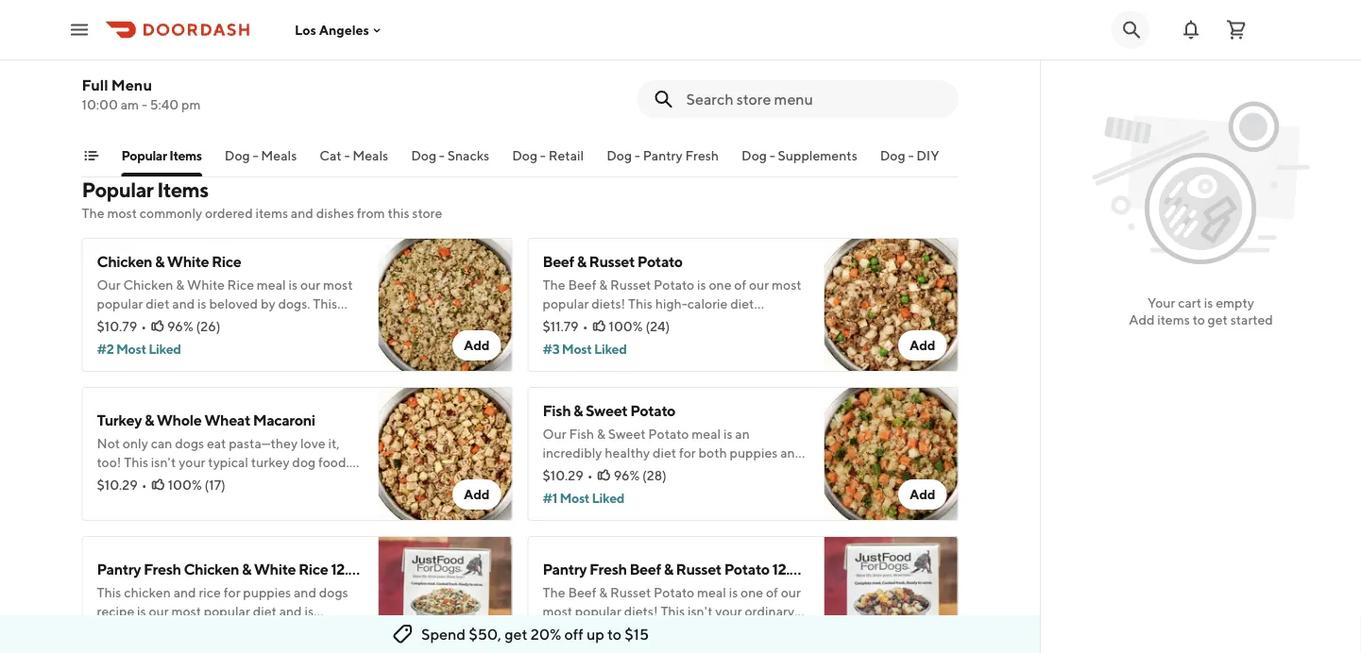 Task type: describe. For each thing, give the bounding box(es) containing it.
your
[[1148, 295, 1176, 311]]

spend
[[421, 626, 466, 644]]

pantry for pantry fresh chicken & white rice 12.5 oz
[[97, 561, 141, 579]]

dog - diy
[[880, 148, 940, 163]]

100% (11)
[[608, 627, 664, 642]]

dog - snacks
[[411, 148, 490, 163]]

96% (26)
[[167, 319, 221, 334]]

empty
[[1216, 295, 1255, 311]]

dog - pantry fresh
[[607, 148, 719, 163]]

add button for pantry fresh chicken & white rice 12.5 oz
[[452, 629, 501, 654]]

angeles
[[319, 22, 369, 38]]

from
[[357, 205, 385, 221]]

items for popular items the most commonly ordered items and dishes from this store
[[157, 178, 208, 202]]

#2 most liked
[[97, 342, 181, 357]]

los angeles
[[295, 22, 369, 38]]

pantry fresh beef & russet potato 12.5 oz
[[543, 561, 817, 579]]

add button for chicken & white rice
[[452, 331, 501, 361]]

- for dog - diy
[[908, 148, 914, 163]]

popular items
[[121, 148, 202, 163]]

add for fish & sweet potato
[[910, 487, 936, 503]]

fish & sweet potato
[[543, 402, 676, 420]]

supplements
[[778, 148, 858, 163]]

0 horizontal spatial beef
[[543, 253, 574, 271]]

$8.45 •
[[543, 627, 587, 642]]

cat
[[320, 148, 342, 163]]

100% (24)
[[609, 319, 670, 334]]

add inside your cart is empty add items to get started
[[1129, 312, 1155, 328]]

$10.29 for fish
[[543, 468, 584, 484]]

dog for dog - pantry fresh
[[607, 148, 632, 163]]

& for beef
[[577, 253, 586, 271]]

add for pantry fresh chicken & white rice 12.5 oz
[[464, 636, 490, 652]]

commonly
[[140, 205, 202, 221]]

los
[[295, 22, 316, 38]]

cart
[[1178, 295, 1202, 311]]

your cart is empty add items to get started
[[1129, 295, 1273, 328]]

ordered
[[205, 205, 253, 221]]

most for fish
[[560, 491, 590, 506]]

whole
[[157, 411, 202, 429]]

add for turkey & whole wheat macaroni
[[464, 487, 490, 503]]

off
[[565, 626, 584, 644]]

(24)
[[646, 319, 670, 334]]

turkey & whole wheat macaroni
[[97, 411, 315, 429]]

dog - snacks button
[[411, 146, 490, 177]]

pantry fresh chicken & white rice 12.5 oz image
[[378, 537, 513, 654]]

- inside full menu 10:00 am - 5:40 pm
[[142, 97, 147, 112]]

potato for beef & russet potato
[[637, 253, 683, 271]]

- for dog - retail
[[540, 148, 546, 163]]

dog - meals
[[225, 148, 297, 163]]

diy
[[917, 148, 940, 163]]

beef & russet potato
[[543, 253, 683, 271]]

dog - retail button
[[512, 146, 584, 177]]

most for chicken
[[116, 342, 146, 357]]

1 horizontal spatial rice
[[298, 561, 328, 579]]

the
[[82, 205, 104, 221]]

pantry inside "button"
[[643, 148, 683, 163]]

and
[[291, 205, 314, 221]]

• for beef
[[583, 319, 588, 334]]

popular items the most commonly ordered items and dishes from this store
[[82, 178, 442, 221]]

full menu 10:00 am - 5:40 pm
[[82, 76, 201, 112]]

show menu categories image
[[84, 148, 99, 163]]

- for dog - snacks
[[439, 148, 445, 163]]

5:40
[[150, 97, 179, 112]]

fish & sweet potato image
[[824, 387, 958, 522]]

chicken & white rice
[[97, 253, 241, 271]]

add button for turkey & whole wheat macaroni
[[452, 480, 501, 510]]

cat - meals
[[320, 148, 388, 163]]

items inside your cart is empty add items to get started
[[1158, 312, 1190, 328]]

#1 most liked
[[543, 491, 625, 506]]

$10.29 • for turkey
[[97, 478, 147, 493]]

dog for dog - diy
[[880, 148, 906, 163]]

sweet
[[586, 402, 628, 420]]

dog - retail
[[512, 148, 584, 163]]

popular for popular items the most commonly ordered items and dishes from this store
[[82, 178, 153, 202]]

dog - meals button
[[225, 146, 297, 177]]

• for turkey
[[141, 478, 147, 493]]

is
[[1204, 295, 1213, 311]]

up
[[587, 626, 605, 644]]

chicken & white rice image
[[378, 238, 513, 372]]

20%
[[531, 626, 562, 644]]

$10.29 for turkey
[[97, 478, 138, 493]]

• for fish
[[587, 468, 593, 484]]

fish
[[543, 402, 571, 420]]

menu
[[111, 76, 152, 94]]

0 horizontal spatial chicken
[[97, 253, 152, 271]]

pantry fresh chicken & white rice 12.5 oz
[[97, 561, 375, 579]]

$10.79 •
[[97, 319, 147, 334]]

• for chicken
[[141, 319, 147, 334]]

turkey & whole wheat macaroni image
[[378, 387, 513, 522]]

96% for sweet
[[614, 468, 640, 484]]

fresh for pantry fresh beef & russet potato 12.5 oz
[[589, 561, 627, 579]]

96% (28)
[[614, 468, 667, 484]]

most
[[107, 205, 137, 221]]

oz for pantry fresh beef & russet potato 12.5 oz
[[801, 561, 817, 579]]

add button for beef & russet potato
[[898, 331, 947, 361]]

100% for russet
[[609, 319, 643, 334]]

oz for pantry fresh chicken & white rice 12.5 oz
[[360, 561, 375, 579]]

0 items, open order cart image
[[1225, 18, 1248, 41]]

started
[[1231, 312, 1273, 328]]

pm
[[181, 97, 201, 112]]

full
[[82, 76, 108, 94]]

wheat
[[204, 411, 250, 429]]



Task type: locate. For each thing, give the bounding box(es) containing it.
0 vertical spatial items
[[256, 205, 288, 221]]

3 dog from the left
[[512, 148, 538, 163]]

$15
[[625, 626, 649, 644]]

dog left supplements
[[742, 148, 767, 163]]

1 vertical spatial beef
[[630, 561, 661, 579]]

1 horizontal spatial $10.29
[[543, 468, 584, 484]]

96% left (28)
[[614, 468, 640, 484]]

oz left pantry fresh beef & russet potato 12.5 oz "image"
[[801, 561, 817, 579]]

&
[[155, 253, 164, 271], [577, 253, 586, 271], [574, 402, 583, 420], [144, 411, 154, 429], [242, 561, 251, 579], [664, 561, 673, 579]]

to for items
[[1193, 312, 1205, 328]]

12.5 for potato
[[772, 561, 799, 579]]

1 vertical spatial potato
[[630, 402, 676, 420]]

dog left retail
[[512, 148, 538, 163]]

0 vertical spatial beef
[[543, 253, 574, 271]]

dog left diy
[[880, 148, 906, 163]]

• left 100% (17)
[[141, 478, 147, 493]]

dog - diy button
[[880, 146, 940, 177]]

get
[[1208, 312, 1228, 328], [505, 626, 528, 644]]

•
[[141, 319, 147, 334], [583, 319, 588, 334], [587, 468, 593, 484], [141, 478, 147, 493], [582, 627, 587, 642]]

1 vertical spatial white
[[254, 561, 296, 579]]

0 horizontal spatial items
[[256, 205, 288, 221]]

0 vertical spatial popular
[[121, 148, 167, 163]]

$10.29 •
[[543, 468, 593, 484], [97, 478, 147, 493]]

(17)
[[205, 478, 226, 493]]

russet
[[589, 253, 635, 271], [676, 561, 722, 579]]

1 vertical spatial chicken
[[184, 561, 239, 579]]

items left and
[[256, 205, 288, 221]]

to right up
[[608, 626, 622, 644]]

0 horizontal spatial to
[[608, 626, 622, 644]]

$11.79
[[543, 319, 579, 334]]

96%
[[167, 319, 193, 334], [614, 468, 640, 484]]

rice
[[212, 253, 241, 271], [298, 561, 328, 579]]

popular up most
[[82, 178, 153, 202]]

2 12.5 from the left
[[772, 561, 799, 579]]

- left snacks
[[439, 148, 445, 163]]

1 vertical spatial get
[[505, 626, 528, 644]]

meals up popular items the most commonly ordered items and dishes from this store
[[261, 148, 297, 163]]

1 meals from the left
[[261, 148, 297, 163]]

items up commonly
[[157, 178, 208, 202]]

0 vertical spatial 100%
[[609, 319, 643, 334]]

0 horizontal spatial $10.29
[[97, 478, 138, 493]]

4 dog from the left
[[607, 148, 632, 163]]

2 horizontal spatial pantry
[[643, 148, 683, 163]]

dog up popular items the most commonly ordered items and dishes from this store
[[225, 148, 250, 163]]

- right cat
[[344, 148, 350, 163]]

0 horizontal spatial get
[[505, 626, 528, 644]]

96% left (26)
[[167, 319, 193, 334]]

$10.29 • down turkey
[[97, 478, 147, 493]]

& for turkey
[[144, 411, 154, 429]]

most
[[116, 342, 146, 357], [562, 342, 592, 357], [560, 491, 590, 506]]

- for dog - supplements
[[770, 148, 775, 163]]

2 horizontal spatial fresh
[[685, 148, 719, 163]]

$50,
[[469, 626, 502, 644]]

oz left pantry fresh chicken & white rice 12.5 oz image at the left of page
[[360, 561, 375, 579]]

dog inside 'button'
[[411, 148, 437, 163]]

- inside dog - supplements button
[[770, 148, 775, 163]]

0 vertical spatial chicken
[[97, 253, 152, 271]]

$10.29
[[543, 468, 584, 484], [97, 478, 138, 493]]

- inside dog - diy button
[[908, 148, 914, 163]]

dog for dog - snacks
[[411, 148, 437, 163]]

to down cart
[[1193, 312, 1205, 328]]

0 horizontal spatial oz
[[360, 561, 375, 579]]

dog - supplements
[[742, 148, 858, 163]]

100% (17)
[[168, 478, 226, 493]]

- inside dog - meals button
[[253, 148, 258, 163]]

fresh for pantry fresh chicken & white rice 12.5 oz
[[144, 561, 181, 579]]

0 vertical spatial potato
[[637, 253, 683, 271]]

1 horizontal spatial $10.29 •
[[543, 468, 593, 484]]

fresh inside "button"
[[685, 148, 719, 163]]

items
[[169, 148, 202, 163], [157, 178, 208, 202]]

liked down 100% (24) on the left
[[594, 342, 627, 357]]

los angeles button
[[295, 22, 384, 38]]

0 vertical spatial russet
[[589, 253, 635, 271]]

0 vertical spatial items
[[169, 148, 202, 163]]

dog for dog - retail
[[512, 148, 538, 163]]

0 vertical spatial to
[[1193, 312, 1205, 328]]

add for chicken & white rice
[[464, 338, 490, 353]]

• up #2 most liked
[[141, 319, 147, 334]]

1 oz from the left
[[360, 561, 375, 579]]

1 horizontal spatial chicken
[[184, 561, 239, 579]]

2 vertical spatial 100%
[[608, 627, 642, 642]]

1 horizontal spatial to
[[1193, 312, 1205, 328]]

0 horizontal spatial russet
[[589, 253, 635, 271]]

1 vertical spatial 96%
[[614, 468, 640, 484]]

this
[[388, 205, 410, 221]]

popular inside popular items the most commonly ordered items and dishes from this store
[[82, 178, 153, 202]]

most for beef
[[562, 342, 592, 357]]

pantry
[[643, 148, 683, 163], [97, 561, 141, 579], [543, 561, 587, 579]]

snacks
[[447, 148, 490, 163]]

- right retail
[[635, 148, 640, 163]]

• for pantry
[[582, 627, 587, 642]]

most right #1
[[560, 491, 590, 506]]

100% for whole
[[168, 478, 202, 493]]

popular
[[121, 148, 167, 163], [82, 178, 153, 202]]

$8.45
[[543, 627, 578, 642]]

1 vertical spatial to
[[608, 626, 622, 644]]

• up #3 most liked
[[583, 319, 588, 334]]

liked down 96% (28)
[[592, 491, 625, 506]]

5 dog from the left
[[742, 148, 767, 163]]

cat - meals button
[[320, 146, 388, 177]]

1 horizontal spatial get
[[1208, 312, 1228, 328]]

0 horizontal spatial rice
[[212, 253, 241, 271]]

- left retail
[[540, 148, 546, 163]]

liked down 96% (26)
[[148, 342, 181, 357]]

1 vertical spatial 100%
[[168, 478, 202, 493]]

- for dog - meals
[[253, 148, 258, 163]]

dog - supplements button
[[742, 146, 858, 177]]

notification bell image
[[1180, 18, 1203, 41]]

1 horizontal spatial pantry
[[543, 561, 587, 579]]

- inside dog - pantry fresh "button"
[[635, 148, 640, 163]]

potato
[[637, 253, 683, 271], [630, 402, 676, 420], [724, 561, 770, 579]]

$10.79
[[97, 319, 137, 334]]

- left diy
[[908, 148, 914, 163]]

1 horizontal spatial white
[[254, 561, 296, 579]]

to for up
[[608, 626, 622, 644]]

12.5
[[331, 561, 357, 579], [772, 561, 799, 579]]

items down your
[[1158, 312, 1190, 328]]

dishes
[[316, 205, 354, 221]]

2 dog from the left
[[411, 148, 437, 163]]

$10.29 • for fish
[[543, 468, 593, 484]]

store
[[412, 205, 442, 221]]

liked for sweet
[[592, 491, 625, 506]]

0 horizontal spatial meals
[[261, 148, 297, 163]]

most down $11.79 •
[[562, 342, 592, 357]]

$10.29 up #1
[[543, 468, 584, 484]]

open menu image
[[68, 18, 91, 41]]

items inside popular items the most commonly ordered items and dishes from this store
[[256, 205, 288, 221]]

meals for dog - meals
[[261, 148, 297, 163]]

2 vertical spatial potato
[[724, 561, 770, 579]]

dog inside "button"
[[607, 148, 632, 163]]

(28)
[[642, 468, 667, 484]]

most down the $10.79 •
[[116, 342, 146, 357]]

#3 most liked
[[543, 342, 627, 357]]

add for beef & russet potato
[[910, 338, 936, 353]]

0 horizontal spatial 12.5
[[331, 561, 357, 579]]

• right $8.45
[[582, 627, 587, 642]]

1 vertical spatial rice
[[298, 561, 328, 579]]

1 horizontal spatial russet
[[676, 561, 722, 579]]

1 horizontal spatial 12.5
[[772, 561, 799, 579]]

96% for white
[[167, 319, 193, 334]]

100%
[[609, 319, 643, 334], [168, 478, 202, 493], [608, 627, 642, 642]]

Item Search search field
[[686, 89, 943, 110]]

0 horizontal spatial fresh
[[144, 561, 181, 579]]

1 vertical spatial popular
[[82, 178, 153, 202]]

add button for fish & sweet potato
[[898, 480, 947, 510]]

0 vertical spatial rice
[[212, 253, 241, 271]]

1 12.5 from the left
[[331, 561, 357, 579]]

0 horizontal spatial white
[[167, 253, 209, 271]]

1 vertical spatial russet
[[676, 561, 722, 579]]

pantry fresh beef & russet potato 12.5 oz image
[[824, 537, 958, 654]]

am
[[121, 97, 139, 112]]

100% for beef
[[608, 627, 642, 642]]

potato for fish & sweet potato
[[630, 402, 676, 420]]

1 horizontal spatial 96%
[[614, 468, 640, 484]]

1 horizontal spatial oz
[[801, 561, 817, 579]]

dog for dog - supplements
[[742, 148, 767, 163]]

to inside your cart is empty add items to get started
[[1193, 312, 1205, 328]]

dog right retail
[[607, 148, 632, 163]]

pantry for pantry fresh beef & russet potato 12.5 oz
[[543, 561, 587, 579]]

0 vertical spatial 96%
[[167, 319, 193, 334]]

- inside cat - meals button
[[344, 148, 350, 163]]

1 horizontal spatial fresh
[[589, 561, 627, 579]]

1 vertical spatial items
[[157, 178, 208, 202]]

oz
[[360, 561, 375, 579], [801, 561, 817, 579]]

10:00
[[82, 97, 118, 112]]

- inside dog - retail button
[[540, 148, 546, 163]]

dog
[[225, 148, 250, 163], [411, 148, 437, 163], [512, 148, 538, 163], [607, 148, 632, 163], [742, 148, 767, 163], [880, 148, 906, 163]]

100% left (17)
[[168, 478, 202, 493]]

dog left snacks
[[411, 148, 437, 163]]

1 horizontal spatial meals
[[353, 148, 388, 163]]

6 dog from the left
[[880, 148, 906, 163]]

(11)
[[645, 627, 664, 642]]

2 meals from the left
[[353, 148, 388, 163]]

chicken down most
[[97, 253, 152, 271]]

meals for cat - meals
[[353, 148, 388, 163]]

& for chicken
[[155, 253, 164, 271]]

$10.29 down turkey
[[97, 478, 138, 493]]

& for fish
[[574, 402, 583, 420]]

add button
[[452, 331, 501, 361], [898, 331, 947, 361], [452, 480, 501, 510], [898, 480, 947, 510], [452, 629, 501, 654]]

popular for popular items
[[121, 148, 167, 163]]

#1
[[543, 491, 557, 506]]

$10.29 • up #1 most liked
[[543, 468, 593, 484]]

- right am
[[142, 97, 147, 112]]

100% left (11)
[[608, 627, 642, 642]]

dog for dog - meals
[[225, 148, 250, 163]]

$11.79 •
[[543, 319, 588, 334]]

liked
[[148, 342, 181, 357], [594, 342, 627, 357], [592, 491, 625, 506]]

- up popular items the most commonly ordered items and dishes from this store
[[253, 148, 258, 163]]

• up #1 most liked
[[587, 468, 593, 484]]

0 horizontal spatial $10.29 •
[[97, 478, 147, 493]]

popular down am
[[121, 148, 167, 163]]

1 vertical spatial items
[[1158, 312, 1190, 328]]

0 vertical spatial white
[[167, 253, 209, 271]]

items inside popular items the most commonly ordered items and dishes from this store
[[157, 178, 208, 202]]

(26)
[[196, 319, 221, 334]]

get down the is
[[1208, 312, 1228, 328]]

items
[[256, 205, 288, 221], [1158, 312, 1190, 328]]

items for popular items
[[169, 148, 202, 163]]

- inside the dog - snacks 'button'
[[439, 148, 445, 163]]

1 dog from the left
[[225, 148, 250, 163]]

- left supplements
[[770, 148, 775, 163]]

get inside your cart is empty add items to get started
[[1208, 312, 1228, 328]]

- for cat - meals
[[344, 148, 350, 163]]

1 horizontal spatial items
[[1158, 312, 1190, 328]]

#2
[[97, 342, 114, 357]]

beef up '$11.79'
[[543, 253, 574, 271]]

get left 20% at the bottom
[[505, 626, 528, 644]]

beef & russet potato image
[[824, 238, 958, 372]]

0 horizontal spatial 96%
[[167, 319, 193, 334]]

- for dog - pantry fresh
[[635, 148, 640, 163]]

fresh
[[685, 148, 719, 163], [144, 561, 181, 579], [589, 561, 627, 579]]

meals
[[261, 148, 297, 163], [353, 148, 388, 163]]

macaroni
[[253, 411, 315, 429]]

meals right cat
[[353, 148, 388, 163]]

dog - pantry fresh button
[[607, 146, 719, 177]]

-
[[142, 97, 147, 112], [253, 148, 258, 163], [344, 148, 350, 163], [439, 148, 445, 163], [540, 148, 546, 163], [635, 148, 640, 163], [770, 148, 775, 163], [908, 148, 914, 163]]

beef up (11)
[[630, 561, 661, 579]]

12.5 for rice
[[331, 561, 357, 579]]

#3
[[543, 342, 560, 357]]

liked for russet
[[594, 342, 627, 357]]

chicken down (17)
[[184, 561, 239, 579]]

100% left (24)
[[609, 319, 643, 334]]

0 horizontal spatial pantry
[[97, 561, 141, 579]]

turkey
[[97, 411, 142, 429]]

items down pm
[[169, 148, 202, 163]]

liked for white
[[148, 342, 181, 357]]

2 oz from the left
[[801, 561, 817, 579]]

retail
[[549, 148, 584, 163]]

1 horizontal spatial beef
[[630, 561, 661, 579]]

0 vertical spatial get
[[1208, 312, 1228, 328]]

add
[[1129, 312, 1155, 328], [464, 338, 490, 353], [910, 338, 936, 353], [464, 487, 490, 503], [910, 487, 936, 503], [464, 636, 490, 652]]

spend $50, get 20% off up to $15
[[421, 626, 649, 644]]

chicken
[[97, 253, 152, 271], [184, 561, 239, 579]]

white
[[167, 253, 209, 271], [254, 561, 296, 579]]



Task type: vqa. For each thing, say whether or not it's contained in the screenshot.
"New"
no



